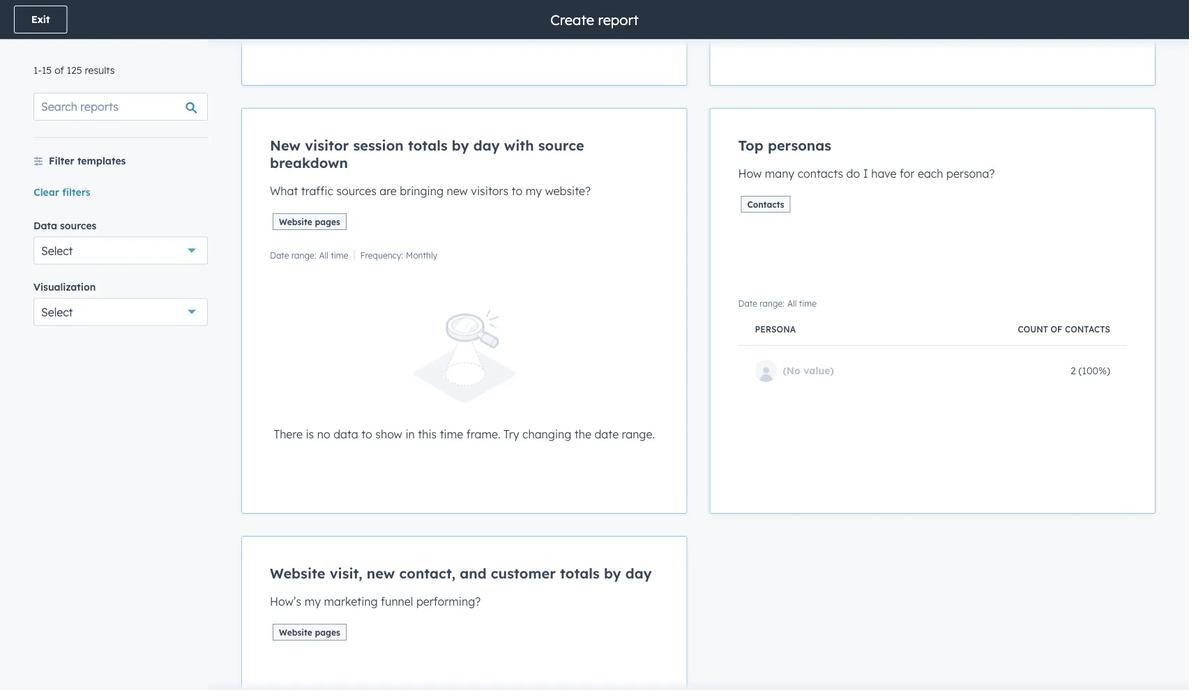 Task type: locate. For each thing, give the bounding box(es) containing it.
1 vertical spatial range:
[[760, 298, 785, 309]]

0 vertical spatial pages
[[315, 217, 340, 227]]

1 vertical spatial website pages
[[279, 627, 340, 638]]

range: down traffic
[[291, 250, 316, 261]]

filter templates
[[49, 155, 126, 167]]

date range: all time down traffic
[[270, 250, 348, 261]]

2 select from the top
[[41, 305, 73, 319]]

select button down data sources
[[33, 237, 208, 265]]

0 vertical spatial contacts
[[747, 199, 785, 210]]

marketing
[[324, 595, 378, 609]]

1 vertical spatial date range: all time
[[738, 298, 817, 309]]

select button for visualization
[[33, 298, 208, 326]]

0 vertical spatial all
[[319, 250, 329, 261]]

totals right customer
[[560, 565, 600, 582]]

data
[[334, 427, 358, 441]]

none checkbox containing top personas
[[710, 108, 1156, 514]]

sources
[[337, 184, 377, 198], [60, 219, 97, 232]]

time right this
[[440, 427, 463, 441]]

0 vertical spatial of
[[55, 64, 64, 76]]

range: up persona
[[760, 298, 785, 309]]

how's my marketing funnel performing?
[[270, 595, 481, 609]]

1 horizontal spatial date range: all time
[[738, 298, 817, 309]]

1 horizontal spatial sources
[[337, 184, 377, 198]]

None checkbox
[[241, 108, 687, 514], [710, 108, 1156, 514], [241, 536, 687, 691], [241, 108, 687, 514], [241, 536, 687, 691]]

1 select button from the top
[[33, 237, 208, 265]]

create report
[[551, 11, 639, 28]]

2 pages from the top
[[315, 627, 340, 638]]

day inside 'new visitor session totals by day with source breakdown'
[[473, 137, 500, 154]]

persona?
[[947, 167, 995, 181]]

top personas
[[738, 137, 832, 154]]

how's
[[270, 595, 302, 609]]

1 vertical spatial to
[[362, 427, 372, 441]]

all left frequency:
[[319, 250, 329, 261]]

15
[[42, 64, 52, 76]]

1 vertical spatial by
[[604, 565, 621, 582]]

0 vertical spatial time
[[331, 250, 348, 261]]

data
[[33, 219, 57, 232]]

of right 15
[[55, 64, 64, 76]]

website
[[279, 217, 312, 227], [270, 565, 325, 582], [279, 627, 312, 638]]

0 horizontal spatial date range: all time
[[270, 250, 348, 261]]

date range: all time up persona
[[738, 298, 817, 309]]

1 pages from the top
[[315, 217, 340, 227]]

sources right data
[[60, 219, 97, 232]]

day
[[473, 137, 500, 154], [626, 565, 652, 582]]

(no value)
[[783, 365, 834, 377]]

in
[[406, 427, 415, 441]]

2 horizontal spatial time
[[799, 298, 817, 309]]

website for website visit, new contact, and customer totals by day
[[279, 627, 312, 638]]

date
[[270, 250, 289, 261], [738, 298, 758, 309]]

contacts up 2 ( 100% )
[[1065, 324, 1111, 335]]

select
[[41, 244, 73, 258], [41, 305, 73, 319]]

0 horizontal spatial sources
[[60, 219, 97, 232]]

0 vertical spatial range:
[[291, 250, 316, 261]]

0 vertical spatial by
[[452, 137, 469, 154]]

0 vertical spatial totals
[[408, 137, 448, 154]]

pages down traffic
[[315, 217, 340, 227]]

time
[[331, 250, 348, 261], [799, 298, 817, 309], [440, 427, 463, 441]]

my
[[526, 184, 542, 198], [305, 595, 321, 609]]

)
[[1107, 365, 1111, 377]]

exit
[[31, 13, 50, 25]]

0 vertical spatial website pages
[[279, 217, 340, 227]]

totals inside 'new visitor session totals by day with source breakdown'
[[408, 137, 448, 154]]

new left visitors
[[447, 184, 468, 198]]

select down visualization
[[41, 305, 73, 319]]

1 vertical spatial date
[[738, 298, 758, 309]]

0 horizontal spatial totals
[[408, 137, 448, 154]]

0 horizontal spatial range:
[[291, 250, 316, 261]]

0 vertical spatial website
[[279, 217, 312, 227]]

time up (no value)
[[799, 298, 817, 309]]

date range: all time inside (no value) checkbox
[[738, 298, 817, 309]]

totals up what traffic sources are bringing new visitors to my website?
[[408, 137, 448, 154]]

sources left are
[[337, 184, 377, 198]]

contacts
[[747, 199, 785, 210], [1065, 324, 1111, 335]]

0 horizontal spatial new
[[367, 565, 395, 582]]

session
[[353, 137, 404, 154]]

1 vertical spatial pages
[[315, 627, 340, 638]]

range.
[[622, 427, 655, 441]]

website down how's
[[279, 627, 312, 638]]

by
[[452, 137, 469, 154], [604, 565, 621, 582]]

to
[[512, 184, 523, 198], [362, 427, 372, 441]]

visitors
[[471, 184, 509, 198]]

with
[[504, 137, 534, 154]]

each
[[918, 167, 943, 181]]

1 horizontal spatial date
[[738, 298, 758, 309]]

are
[[380, 184, 397, 198]]

to right visitors
[[512, 184, 523, 198]]

data sources
[[33, 219, 97, 232]]

date down 'what'
[[270, 250, 289, 261]]

0 horizontal spatial date
[[270, 250, 289, 261]]

try
[[504, 427, 519, 441]]

website down 'what'
[[279, 217, 312, 227]]

exit link
[[14, 6, 67, 33]]

new visitor session totals by day with source breakdown
[[270, 137, 584, 172]]

new
[[447, 184, 468, 198], [367, 565, 395, 582]]

for
[[900, 167, 915, 181]]

0 vertical spatial select button
[[33, 237, 208, 265]]

this
[[418, 427, 437, 441]]

my left website?
[[526, 184, 542, 198]]

website up how's
[[270, 565, 325, 582]]

to right data
[[362, 427, 372, 441]]

my right how's
[[305, 595, 321, 609]]

all up persona
[[788, 298, 797, 309]]

2 select button from the top
[[33, 298, 208, 326]]

1 horizontal spatial of
[[1051, 324, 1063, 335]]

1 vertical spatial select
[[41, 305, 73, 319]]

0 vertical spatial day
[[473, 137, 500, 154]]

website pages down how's
[[279, 627, 340, 638]]

0 horizontal spatial by
[[452, 137, 469, 154]]

date range: all time
[[270, 250, 348, 261], [738, 298, 817, 309]]

0 vertical spatial my
[[526, 184, 542, 198]]

0 horizontal spatial contacts
[[747, 199, 785, 210]]

2 website pages from the top
[[279, 627, 340, 638]]

totals
[[408, 137, 448, 154], [560, 565, 600, 582]]

select button down visualization
[[33, 298, 208, 326]]

0 horizontal spatial to
[[362, 427, 372, 441]]

0 horizontal spatial my
[[305, 595, 321, 609]]

2
[[1071, 365, 1076, 377]]

1 select from the top
[[41, 244, 73, 258]]

of right count
[[1051, 324, 1063, 335]]

select for data sources
[[41, 244, 73, 258]]

0 horizontal spatial all
[[319, 250, 329, 261]]

0 vertical spatial date
[[270, 250, 289, 261]]

create
[[551, 11, 594, 28]]

customer
[[491, 565, 556, 582]]

1 vertical spatial totals
[[560, 565, 600, 582]]

visualization
[[33, 281, 96, 293]]

1 vertical spatial day
[[626, 565, 652, 582]]

page section element
[[0, 0, 1189, 39]]

0 vertical spatial date range: all time
[[270, 250, 348, 261]]

select down data sources
[[41, 244, 73, 258]]

(no value) button
[[755, 360, 905, 382]]

clear filters button
[[33, 184, 90, 201]]

time left frequency:
[[331, 250, 348, 261]]

pages down marketing
[[315, 627, 340, 638]]

0 vertical spatial select
[[41, 244, 73, 258]]

1 vertical spatial new
[[367, 565, 395, 582]]

is
[[306, 427, 314, 441]]

1 horizontal spatial range:
[[760, 298, 785, 309]]

(no
[[783, 365, 801, 377]]

0 vertical spatial new
[[447, 184, 468, 198]]

contacts
[[798, 167, 843, 181]]

1 horizontal spatial to
[[512, 184, 523, 198]]

website visit, new contact, and customer totals by day
[[270, 565, 652, 582]]

new up how's my marketing funnel performing?
[[367, 565, 395, 582]]

website pages down traffic
[[279, 217, 340, 227]]

Search search field
[[33, 93, 208, 121]]

1 website pages from the top
[[279, 217, 340, 227]]

date up persona
[[738, 298, 758, 309]]

by inside 'new visitor session totals by day with source breakdown'
[[452, 137, 469, 154]]

1 vertical spatial select button
[[33, 298, 208, 326]]

2 vertical spatial website
[[279, 627, 312, 638]]

date inside checkbox
[[738, 298, 758, 309]]

have
[[871, 167, 897, 181]]

2 vertical spatial time
[[440, 427, 463, 441]]

1 vertical spatial of
[[1051, 324, 1063, 335]]

what traffic sources are bringing new visitors to my website?
[[270, 184, 591, 198]]

results
[[85, 64, 115, 76]]

pages for visit,
[[315, 627, 340, 638]]

count
[[1018, 324, 1049, 335]]

select button
[[33, 237, 208, 265], [33, 298, 208, 326]]

0 horizontal spatial day
[[473, 137, 500, 154]]

funnel
[[381, 595, 413, 609]]

None checkbox
[[241, 0, 687, 86], [710, 0, 1156, 86], [241, 0, 687, 86], [710, 0, 1156, 86]]

what
[[270, 184, 298, 198]]

of
[[55, 64, 64, 76], [1051, 324, 1063, 335]]

range:
[[291, 250, 316, 261], [760, 298, 785, 309]]

0 vertical spatial to
[[512, 184, 523, 198]]

all
[[319, 250, 329, 261], [788, 298, 797, 309]]

contacts down many
[[747, 199, 785, 210]]

1 vertical spatial all
[[788, 298, 797, 309]]

1 horizontal spatial contacts
[[1065, 324, 1111, 335]]

1 horizontal spatial all
[[788, 298, 797, 309]]

1 vertical spatial my
[[305, 595, 321, 609]]

all inside checkbox
[[788, 298, 797, 309]]

0 horizontal spatial of
[[55, 64, 64, 76]]

1 vertical spatial time
[[799, 298, 817, 309]]

clear filters
[[33, 186, 90, 198]]

1 horizontal spatial time
[[440, 427, 463, 441]]



Task type: describe. For each thing, give the bounding box(es) containing it.
personas
[[768, 137, 832, 154]]

1 vertical spatial contacts
[[1065, 324, 1111, 335]]

time inside (no value) checkbox
[[799, 298, 817, 309]]

frequency: monthly
[[360, 250, 437, 261]]

visitor
[[305, 137, 349, 154]]

changing
[[523, 427, 572, 441]]

how many contacts do i have for each persona?
[[738, 167, 995, 181]]

bringing
[[400, 184, 444, 198]]

of inside (no value) checkbox
[[1051, 324, 1063, 335]]

1-
[[33, 64, 42, 76]]

1 vertical spatial website
[[270, 565, 325, 582]]

pages for visitor
[[315, 217, 340, 227]]

report
[[598, 11, 639, 28]]

select for visualization
[[41, 305, 73, 319]]

1 horizontal spatial totals
[[560, 565, 600, 582]]

value)
[[804, 365, 834, 377]]

new
[[270, 137, 301, 154]]

breakdown
[[270, 154, 348, 172]]

frame.
[[467, 427, 501, 441]]

100%
[[1082, 365, 1107, 377]]

templates
[[77, 155, 126, 167]]

persona
[[755, 324, 796, 335]]

monthly
[[406, 250, 437, 261]]

1 horizontal spatial by
[[604, 565, 621, 582]]

contact,
[[399, 565, 456, 582]]

performing?
[[416, 595, 481, 609]]

top
[[738, 137, 764, 154]]

1 vertical spatial sources
[[60, 219, 97, 232]]

0 horizontal spatial time
[[331, 250, 348, 261]]

visit,
[[330, 565, 363, 582]]

do
[[847, 167, 860, 181]]

the
[[575, 427, 592, 441]]

2 ( 100% )
[[1071, 365, 1111, 377]]

there is no data to show in this time frame. try changing the date range.
[[274, 427, 655, 441]]

filters
[[62, 186, 90, 198]]

how
[[738, 167, 762, 181]]

website pages for new
[[279, 217, 340, 227]]

filter
[[49, 155, 74, 167]]

show
[[376, 427, 402, 441]]

website pages for website
[[279, 627, 340, 638]]

1-15 of 125 results
[[33, 64, 115, 76]]

select button for data sources
[[33, 237, 208, 265]]

and
[[460, 565, 487, 582]]

many
[[765, 167, 795, 181]]

website for new visitor session totals by day with source breakdown
[[279, 217, 312, 227]]

(
[[1079, 365, 1082, 377]]

1 horizontal spatial new
[[447, 184, 468, 198]]

source
[[538, 137, 584, 154]]

website?
[[545, 184, 591, 198]]

clear
[[33, 186, 59, 198]]

125
[[67, 64, 82, 76]]

range: inside (no value) checkbox
[[760, 298, 785, 309]]

count of contacts
[[1018, 324, 1111, 335]]

0 vertical spatial sources
[[337, 184, 377, 198]]

date
[[595, 427, 619, 441]]

frequency:
[[360, 250, 403, 261]]

i
[[863, 167, 868, 181]]

there
[[274, 427, 303, 441]]

1 horizontal spatial day
[[626, 565, 652, 582]]

traffic
[[301, 184, 333, 198]]

no
[[317, 427, 330, 441]]

1 horizontal spatial my
[[526, 184, 542, 198]]

none checkbox (no value)
[[710, 108, 1156, 514]]



Task type: vqa. For each thing, say whether or not it's contained in the screenshot.
"banner"
no



